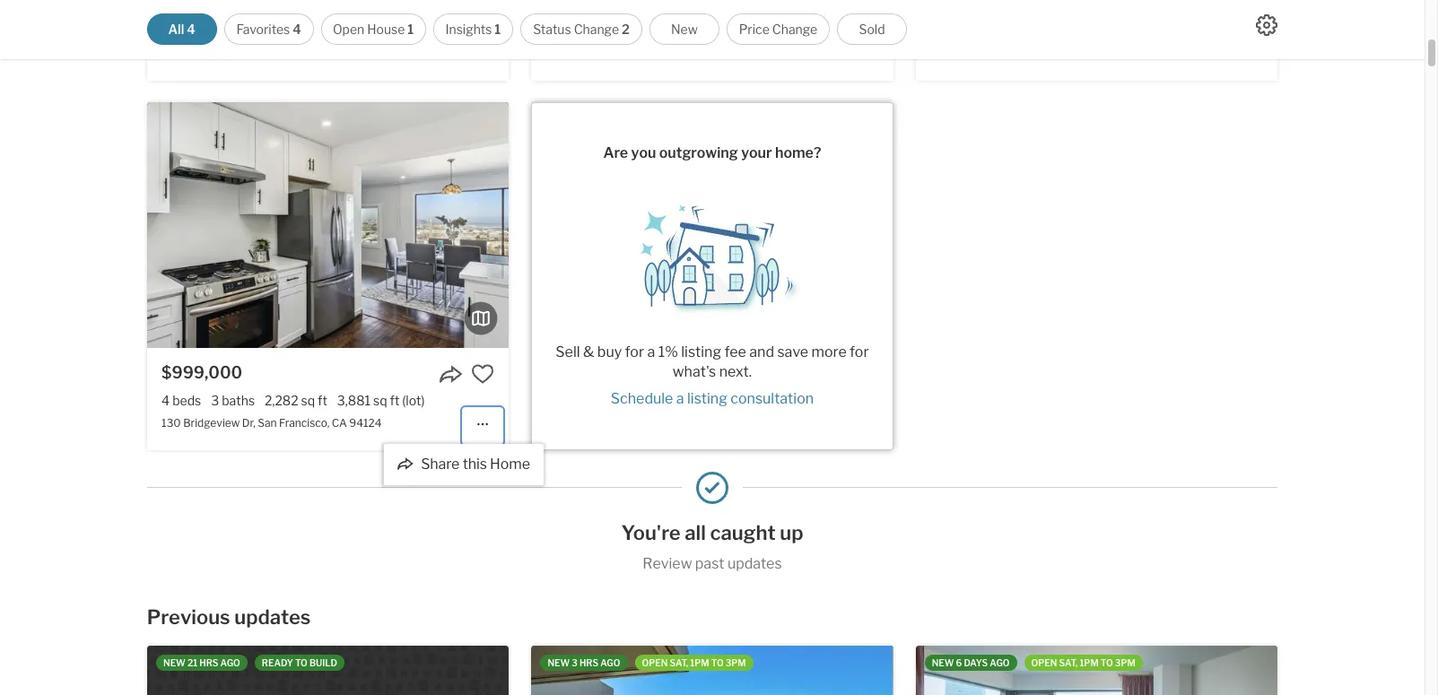 Task type: describe. For each thing, give the bounding box(es) containing it.
francisco,
[[1033, 47, 1098, 60]]

sq for 6,486
[[371, 24, 385, 40]]

new 3 hrs ago
[[548, 657, 620, 668]]

review
[[643, 555, 692, 572]]

sat, for new 6 days ago
[[1059, 657, 1078, 668]]

29th
[[958, 47, 982, 60]]

1 inside insights radio
[[495, 22, 501, 37]]

build
[[309, 657, 337, 668]]

ready
[[262, 657, 293, 668]]

1 photo of 280 spear st unit 22d, san francisco, ca 94105 image from the left
[[170, 646, 532, 695]]

beds for 2,113 sq ft
[[172, 24, 201, 40]]

san for 2,282 sq ft
[[258, 416, 277, 429]]

1 vertical spatial a
[[676, 391, 684, 408]]

3 baths
[[211, 393, 255, 409]]

130 bridgeview dr, san francisco, ca 94124
[[162, 416, 382, 429]]

baths for 2,113 sq ft
[[221, 24, 254, 40]]

new for new 3 hrs ago
[[548, 657, 570, 668]]

sold
[[859, 22, 885, 37]]

favorite button image for 6,486 sq ft (lot)
[[471, 0, 495, 17]]

price change
[[739, 22, 817, 37]]

sq for 2,282
[[301, 393, 315, 409]]

3 photo of 280 spear st unit 22d, san francisco, ca 94105 image from the left
[[893, 646, 1255, 695]]

21
[[187, 657, 198, 668]]

sell & buy for a 1% listing fee and save more for what's next.
[[556, 344, 869, 381]]

ft for 2,113 sq ft
[[313, 24, 323, 40]]

insights
[[445, 22, 492, 37]]

1 horizontal spatial updates
[[728, 555, 782, 572]]

home
[[490, 455, 530, 472]]

hrs for 3
[[579, 657, 599, 668]]

ave, for san
[[608, 47, 630, 60]]

1,373
[[648, 24, 680, 40]]

francisco, for 2,282
[[279, 416, 329, 429]]

open for new 6 days ago
[[1031, 657, 1057, 668]]

2,282 sq ft
[[265, 393, 327, 409]]

to for new 6 days ago
[[1101, 657, 1113, 668]]

this
[[463, 455, 487, 472]]

status
[[533, 22, 571, 37]]

All radio
[[147, 13, 217, 45]]

1 vertical spatial listing
[[687, 391, 727, 408]]

next.
[[719, 364, 752, 381]]

6,486 sq ft (lot)
[[333, 24, 423, 40]]

1pm for new 6 days ago
[[1080, 657, 1099, 668]]

you're all caught up
[[621, 521, 803, 544]]

dr,
[[242, 416, 255, 429]]

open sat, 1pm to 3pm for new 3 hrs ago
[[642, 657, 746, 668]]

49 cortland ave, san francisco, ca 94110
[[546, 47, 755, 60]]

what's
[[673, 364, 716, 381]]

price
[[739, 22, 770, 37]]

2,113
[[264, 24, 294, 40]]

ca left 94122
[[1101, 47, 1116, 60]]

buy
[[597, 344, 622, 361]]

your
[[741, 144, 772, 161]]

3 beds for 2,113 sq ft
[[162, 24, 201, 40]]

open for new 3 hrs ago
[[642, 657, 668, 668]]

all
[[168, 22, 184, 37]]

new 21 hrs ago
[[163, 657, 240, 668]]

Sold radio
[[837, 13, 907, 45]]

sq for 2,113
[[297, 24, 311, 40]]

hrs for 21
[[199, 657, 218, 668]]

sat, for new 3 hrs ago
[[670, 657, 688, 668]]

san
[[1008, 47, 1031, 60]]

94131
[[318, 47, 349, 60]]

2 baths for 1,373
[[595, 24, 638, 40]]

and
[[749, 344, 774, 361]]

up
[[780, 521, 803, 544]]

home?
[[775, 144, 821, 161]]

beds for 2,282 sq ft
[[172, 393, 201, 409]]

you
[[631, 144, 656, 161]]

2 for 1,373 sq ft
[[595, 24, 603, 40]]

house
[[367, 22, 405, 37]]

1 favorite button image from the left
[[855, 0, 879, 17]]

2 inside status change radio
[[622, 22, 630, 37]]

schedule
[[611, 391, 673, 408]]

2 baths for 2,113
[[211, 24, 254, 40]]

share
[[421, 455, 460, 472]]

baths for 1,373 sq ft
[[605, 24, 638, 40]]

94124
[[349, 416, 382, 429]]

3,881
[[337, 393, 371, 409]]

option group containing all
[[147, 13, 907, 45]]

new for new 6 days ago
[[932, 657, 954, 668]]

favorites 4
[[236, 22, 301, 37]]

ca for 1,373 sq ft
[[706, 47, 721, 60]]

4 beds
[[162, 393, 201, 409]]

beds for 1,373 sq ft
[[557, 24, 585, 40]]

are
[[603, 144, 628, 161]]

1847
[[930, 47, 956, 60]]

crags
[[178, 47, 208, 60]]

ago for new 3 hrs ago
[[600, 657, 620, 668]]

ft for 2,282 sq ft
[[318, 393, 327, 409]]

bridgeview
[[183, 416, 240, 429]]

94122
[[1118, 47, 1150, 60]]

past
[[695, 555, 724, 572]]

1 for from the left
[[625, 344, 644, 361]]

130
[[162, 416, 181, 429]]

2 photo of 280 spear st unit 31b, san francisco, ca 94105 image from the left
[[916, 646, 1277, 695]]

2 photo of 280 spear st unit 22d, san francisco, ca 94105 image from the left
[[531, 646, 893, 695]]

3 photo of 130 bridgeview dr, san francisco, ca 94124 image from the left
[[509, 103, 870, 348]]

1,373 sq ft
[[648, 24, 709, 40]]

2 favorite button image from the left
[[1240, 0, 1263, 17]]

Favorites radio
[[224, 13, 314, 45]]

1%
[[658, 344, 678, 361]]

Price Change radio
[[727, 13, 830, 45]]

status change 2
[[533, 22, 630, 37]]



Task type: vqa. For each thing, say whether or not it's contained in the screenshot.
second the OPEN SAT, 1PM TO 3PM from the left
yes



Task type: locate. For each thing, give the bounding box(es) containing it.
1 open sat, 1pm to 3pm from the left
[[642, 657, 746, 668]]

are you outgrowing your home?
[[603, 144, 821, 161]]

1 1 from the left
[[408, 22, 414, 37]]

0 horizontal spatial open
[[642, 657, 668, 668]]

1 photo of 280 spear st unit 31b, san francisco, ca 94105 image from the left
[[554, 646, 916, 695]]

1 hrs from the left
[[199, 657, 218, 668]]

favorites
[[236, 22, 290, 37]]

4 for favorites 4
[[293, 22, 301, 37]]

beds up 130
[[172, 393, 201, 409]]

2 change from the left
[[772, 22, 817, 37]]

san for 2,113 sq ft
[[226, 47, 245, 60]]

6,486
[[333, 24, 369, 40]]

1 ave, from the left
[[608, 47, 630, 60]]

1 to from the left
[[295, 657, 308, 668]]

ave, right cortland
[[608, 47, 630, 60]]

save
[[777, 344, 808, 361]]

2 photo of 130 bridgeview dr, san francisco, ca 94124 image from the left
[[147, 103, 509, 348]]

1 horizontal spatial new
[[548, 657, 570, 668]]

ca
[[300, 47, 316, 60], [706, 47, 721, 60], [1101, 47, 1116, 60], [332, 416, 347, 429]]

1 horizontal spatial 1
[[495, 22, 501, 37]]

2 sat, from the left
[[1059, 657, 1078, 668]]

3pm
[[726, 657, 746, 668], [1115, 657, 1136, 668]]

new
[[163, 657, 186, 668], [548, 657, 570, 668], [932, 657, 954, 668]]

schedule a listing consultation
[[611, 391, 814, 408]]

3 beds for 1,373 sq ft
[[546, 24, 585, 40]]

2 open from the left
[[1031, 657, 1057, 668]]

1 horizontal spatial 3 beds
[[546, 24, 585, 40]]

1 right 'insights'
[[495, 22, 501, 37]]

change inside option
[[772, 22, 817, 37]]

ft right 3,881
[[390, 393, 400, 409]]

1 3pm from the left
[[726, 657, 746, 668]]

0 horizontal spatial change
[[574, 22, 619, 37]]

share this home dialog
[[384, 444, 544, 485]]

2 ago from the left
[[600, 657, 620, 668]]

francisco, down 2,113
[[248, 47, 298, 60]]

0 horizontal spatial san
[[226, 47, 245, 60]]

2 for from the left
[[850, 344, 869, 361]]

2
[[622, 22, 630, 37], [211, 24, 218, 40], [595, 24, 603, 40]]

ct,
[[210, 47, 224, 60]]

san for 1,373 sq ft
[[632, 47, 651, 60]]

sq up 94124 on the left of page
[[373, 393, 387, 409]]

(lot) for 3,881 sq ft (lot)
[[402, 393, 425, 409]]

1 horizontal spatial for
[[850, 344, 869, 361]]

0 horizontal spatial 2
[[211, 24, 218, 40]]

open
[[333, 22, 365, 37]]

francisco, for 1,373
[[653, 47, 704, 60]]

0 horizontal spatial ave,
[[608, 47, 630, 60]]

sq right the 1,373 in the top left of the page
[[683, 24, 697, 40]]

listing
[[681, 344, 721, 361], [687, 391, 727, 408]]

0 horizontal spatial 3 beds
[[162, 24, 201, 40]]

sq
[[297, 24, 311, 40], [371, 24, 385, 40], [683, 24, 697, 40], [301, 393, 315, 409], [373, 393, 387, 409]]

all
[[685, 521, 706, 544]]

0 horizontal spatial open sat, 1pm to 3pm
[[642, 657, 746, 668]]

ave, left the san
[[984, 47, 1006, 60]]

photo of 280 spear st unit 31b, san francisco, ca 94105 image
[[554, 646, 916, 695], [916, 646, 1277, 695], [1277, 646, 1438, 695]]

change for status
[[574, 22, 619, 37]]

1 horizontal spatial ave,
[[984, 47, 1006, 60]]

0 vertical spatial listing
[[681, 344, 721, 361]]

a
[[647, 344, 655, 361], [676, 391, 684, 408]]

updates down caught
[[728, 555, 782, 572]]

ca left 94131
[[300, 47, 316, 60]]

0 horizontal spatial new
[[163, 657, 186, 668]]

to
[[295, 657, 308, 668], [711, 657, 724, 668], [1101, 657, 1113, 668]]

1pm for new 3 hrs ago
[[690, 657, 709, 668]]

1
[[408, 22, 414, 37], [495, 22, 501, 37]]

all 4
[[168, 22, 195, 37]]

0 horizontal spatial hrs
[[199, 657, 218, 668]]

ft up 94131
[[313, 24, 323, 40]]

2 horizontal spatial to
[[1101, 657, 1113, 668]]

49
[[546, 47, 560, 60]]

favorite button checkbox
[[471, 0, 495, 17], [855, 0, 879, 17], [1240, 0, 1263, 17], [471, 363, 495, 386]]

1 open from the left
[[642, 657, 668, 668]]

1 horizontal spatial a
[[676, 391, 684, 408]]

2 baths up cortland
[[595, 24, 638, 40]]

change for price
[[772, 22, 817, 37]]

open
[[642, 657, 668, 668], [1031, 657, 1057, 668]]

2 3 beds from the left
[[546, 24, 585, 40]]

1 3 beds from the left
[[162, 24, 201, 40]]

0 horizontal spatial 4
[[162, 393, 170, 409]]

2 open sat, 1pm to 3pm from the left
[[1031, 657, 1136, 668]]

1 horizontal spatial open
[[1031, 657, 1057, 668]]

ave,
[[608, 47, 630, 60], [984, 47, 1006, 60]]

favorite button checkbox for 1,373 sq ft
[[855, 0, 879, 17]]

a inside sell & buy for a 1% listing fee and save more for what's next.
[[647, 344, 655, 361]]

for right buy
[[625, 344, 644, 361]]

photo of homes available soon, albuquerque, nm 87106 image
[[147, 646, 509, 695]]

2 hrs from the left
[[579, 657, 599, 668]]

2 to from the left
[[711, 657, 724, 668]]

for right more at the right of the page
[[850, 344, 869, 361]]

0 horizontal spatial ago
[[220, 657, 240, 668]]

1 favorite button image from the top
[[471, 0, 495, 17]]

new for new 21 hrs ago
[[163, 657, 186, 668]]

0 vertical spatial (lot)
[[400, 24, 423, 40]]

photo of 130 bridgeview dr, san francisco, ca 94124 image
[[0, 103, 147, 348], [147, 103, 509, 348], [509, 103, 870, 348]]

2 3pm from the left
[[1115, 657, 1136, 668]]

option group
[[147, 13, 907, 45]]

3 photo of 280 spear st unit 31b, san francisco, ca 94105 image from the left
[[1277, 646, 1438, 695]]

share this home
[[421, 455, 530, 472]]

3 to from the left
[[1101, 657, 1113, 668]]

baths up the dr,
[[222, 393, 255, 409]]

1 horizontal spatial favorite button image
[[1240, 0, 1263, 17]]

ft for 3,881 sq ft (lot)
[[390, 393, 400, 409]]

1 photo of 130 bridgeview dr, san francisco, ca 94124 image from the left
[[0, 103, 147, 348]]

a left 1%
[[647, 344, 655, 361]]

2 favorite button image from the top
[[471, 363, 495, 386]]

san down the 1,373 in the top left of the page
[[632, 47, 651, 60]]

ago for new 6 days ago
[[990, 657, 1010, 668]]

2 horizontal spatial ago
[[990, 657, 1010, 668]]

2,282
[[265, 393, 298, 409]]

listing up the what's
[[681, 344, 721, 361]]

0 horizontal spatial 2 baths
[[211, 24, 254, 40]]

1 horizontal spatial 1pm
[[1080, 657, 1099, 668]]

ready to build
[[262, 657, 337, 668]]

ago
[[220, 657, 240, 668], [600, 657, 620, 668], [990, 657, 1010, 668]]

sq right 2,282
[[301, 393, 315, 409]]

3 new from the left
[[932, 657, 954, 668]]

ft right 'new'
[[700, 24, 709, 40]]

0 vertical spatial updates
[[728, 555, 782, 572]]

1 horizontal spatial hrs
[[579, 657, 599, 668]]

share this home button
[[397, 455, 531, 472]]

listing down the what's
[[687, 391, 727, 408]]

2 1pm from the left
[[1080, 657, 1099, 668]]

(lot)
[[400, 24, 423, 40], [402, 393, 425, 409]]

2 horizontal spatial new
[[932, 657, 954, 668]]

4 right 'all'
[[187, 22, 195, 37]]

francisco, down 1,373 sq ft
[[653, 47, 704, 60]]

ft right 6,486
[[388, 24, 398, 40]]

1 horizontal spatial 2
[[595, 24, 603, 40]]

2 up 49 cortland ave, san francisco, ca 94110
[[622, 22, 630, 37]]

4 inside favorites option
[[293, 22, 301, 37]]

ave, for san
[[984, 47, 1006, 60]]

1 horizontal spatial ago
[[600, 657, 620, 668]]

san right ct, at the top of the page
[[226, 47, 245, 60]]

ca for 2,113 sq ft
[[300, 47, 316, 60]]

2 up ct, at the top of the page
[[211, 24, 218, 40]]

open right new 3 hrs ago
[[642, 657, 668, 668]]

0 vertical spatial a
[[647, 344, 655, 361]]

2 ave, from the left
[[984, 47, 1006, 60]]

ca left 94110
[[706, 47, 721, 60]]

san
[[226, 47, 245, 60], [632, 47, 651, 60], [258, 416, 277, 429]]

baths
[[221, 24, 254, 40], [605, 24, 638, 40], [222, 393, 255, 409]]

to for new 3 hrs ago
[[711, 657, 724, 668]]

1 horizontal spatial sat,
[[1059, 657, 1078, 668]]

2 horizontal spatial san
[[632, 47, 651, 60]]

change inside radio
[[574, 22, 619, 37]]

2 horizontal spatial 4
[[293, 22, 301, 37]]

outgrowing
[[659, 144, 738, 161]]

4
[[187, 22, 195, 37], [293, 22, 301, 37], [162, 393, 170, 409]]

0 horizontal spatial updates
[[234, 605, 311, 629]]

ft for 6,486 sq ft (lot)
[[388, 24, 398, 40]]

consultation
[[731, 391, 814, 408]]

6
[[956, 657, 962, 668]]

&
[[583, 344, 594, 361]]

4 for all 4
[[187, 22, 195, 37]]

previous
[[147, 605, 230, 629]]

a down the what's
[[676, 391, 684, 408]]

new 6 days ago
[[932, 657, 1010, 668]]

64
[[162, 47, 176, 60]]

1 vertical spatial (lot)
[[402, 393, 425, 409]]

updates
[[728, 555, 782, 572], [234, 605, 311, 629]]

sq right 6,486
[[371, 24, 385, 40]]

2 baths
[[211, 24, 254, 40], [595, 24, 638, 40]]

you're
[[621, 521, 681, 544]]

change up cortland
[[574, 22, 619, 37]]

beds up cortland
[[557, 24, 585, 40]]

an image of a house image
[[623, 192, 802, 314]]

favorite button checkbox for 2,282 sq ft
[[471, 363, 495, 386]]

2 for 2,113 sq ft
[[211, 24, 218, 40]]

favorite button image
[[855, 0, 879, 17], [1240, 0, 1263, 17]]

2 up cortland
[[595, 24, 603, 40]]

sq right 2,113
[[297, 24, 311, 40]]

cortland
[[562, 47, 606, 60]]

sq for 3,881
[[373, 393, 387, 409]]

1 vertical spatial updates
[[234, 605, 311, 629]]

2 1 from the left
[[495, 22, 501, 37]]

sat,
[[670, 657, 688, 668], [1059, 657, 1078, 668]]

2 baths up ct, at the top of the page
[[211, 24, 254, 40]]

favorite button image
[[471, 0, 495, 17], [471, 363, 495, 386]]

0 horizontal spatial favorite button image
[[855, 0, 879, 17]]

2 horizontal spatial 2
[[622, 22, 630, 37]]

1 1pm from the left
[[690, 657, 709, 668]]

94110
[[723, 47, 755, 60]]

1847 29th ave, san francisco, ca 94122
[[930, 47, 1150, 60]]

1 ago from the left
[[220, 657, 240, 668]]

1 right house
[[408, 22, 414, 37]]

4 right favorites
[[293, 22, 301, 37]]

1 horizontal spatial 4
[[187, 22, 195, 37]]

1 horizontal spatial open sat, 1pm to 3pm
[[1031, 657, 1136, 668]]

insights 1
[[445, 22, 501, 37]]

change
[[574, 22, 619, 37], [772, 22, 817, 37]]

1 new from the left
[[163, 657, 186, 668]]

0 horizontal spatial a
[[647, 344, 655, 361]]

2 new from the left
[[548, 657, 570, 668]]

review past updates
[[643, 555, 782, 572]]

Status Change radio
[[520, 13, 642, 45]]

1 change from the left
[[574, 22, 619, 37]]

listing inside sell & buy for a 1% listing fee and save more for what's next.
[[681, 344, 721, 361]]

3 beds up 49
[[546, 24, 585, 40]]

favorite button checkbox for 2,113 sq ft
[[471, 0, 495, 17]]

4 inside the all option
[[187, 22, 195, 37]]

new
[[671, 22, 698, 37]]

open sat, 1pm to 3pm for new 6 days ago
[[1031, 657, 1136, 668]]

0 horizontal spatial 1pm
[[690, 657, 709, 668]]

ft left 3,881
[[318, 393, 327, 409]]

san right the dr,
[[258, 416, 277, 429]]

1 sat, from the left
[[670, 657, 688, 668]]

1 horizontal spatial change
[[772, 22, 817, 37]]

3,881 sq ft (lot)
[[337, 393, 425, 409]]

0 horizontal spatial 3pm
[[726, 657, 746, 668]]

3
[[162, 24, 170, 40], [546, 24, 554, 40], [211, 393, 219, 409], [572, 657, 578, 668]]

change right price
[[772, 22, 817, 37]]

Open House radio
[[321, 13, 426, 45]]

0 horizontal spatial 1
[[408, 22, 414, 37]]

2 2 baths from the left
[[595, 24, 638, 40]]

64 crags ct, san francisco, ca 94131
[[162, 47, 349, 60]]

1 2 baths from the left
[[211, 24, 254, 40]]

3 beds up crags
[[162, 24, 201, 40]]

baths up "64 crags ct, san francisco, ca 94131"
[[221, 24, 254, 40]]

1 horizontal spatial san
[[258, 416, 277, 429]]

ft
[[313, 24, 323, 40], [388, 24, 398, 40], [700, 24, 709, 40], [318, 393, 327, 409], [390, 393, 400, 409]]

0 horizontal spatial to
[[295, 657, 308, 668]]

open right days
[[1031, 657, 1057, 668]]

updates up ready
[[234, 605, 311, 629]]

photo of 280 spear st unit 22d, san francisco, ca 94105 image
[[170, 646, 532, 695], [531, 646, 893, 695], [893, 646, 1255, 695]]

1 horizontal spatial to
[[711, 657, 724, 668]]

(lot) for 6,486 sq ft (lot)
[[400, 24, 423, 40]]

francisco, down 2,282 sq ft
[[279, 416, 329, 429]]

1 inside open house option
[[408, 22, 414, 37]]

$999,000
[[162, 364, 242, 382]]

ca down 3,881
[[332, 416, 347, 429]]

beds up crags
[[172, 24, 201, 40]]

Insights radio
[[433, 13, 513, 45]]

caught
[[710, 521, 776, 544]]

4 up 130
[[162, 393, 170, 409]]

baths for 2,282 sq ft
[[222, 393, 255, 409]]

0 horizontal spatial sat,
[[670, 657, 688, 668]]

open house 1
[[333, 22, 414, 37]]

ago for new 21 hrs ago
[[220, 657, 240, 668]]

1 horizontal spatial 3pm
[[1115, 657, 1136, 668]]

New radio
[[649, 13, 719, 45]]

ca for 2,282 sq ft
[[332, 416, 347, 429]]

for
[[625, 344, 644, 361], [850, 344, 869, 361]]

(lot) right 3,881
[[402, 393, 425, 409]]

days
[[964, 657, 988, 668]]

more
[[811, 344, 847, 361]]

3pm for new 3 hrs ago
[[726, 657, 746, 668]]

sq for 1,373
[[683, 24, 697, 40]]

(lot) left 'insights'
[[400, 24, 423, 40]]

1 horizontal spatial 2 baths
[[595, 24, 638, 40]]

0 horizontal spatial for
[[625, 344, 644, 361]]

3pm for new 6 days ago
[[1115, 657, 1136, 668]]

previous updates
[[147, 605, 311, 629]]

sell
[[556, 344, 580, 361]]

0 vertical spatial favorite button image
[[471, 0, 495, 17]]

open sat, 1pm to 3pm
[[642, 657, 746, 668], [1031, 657, 1136, 668]]

3 ago from the left
[[990, 657, 1010, 668]]

favorite button image for 3,881 sq ft (lot)
[[471, 363, 495, 386]]

baths up 49 cortland ave, san francisco, ca 94110
[[605, 24, 638, 40]]

francisco, for 2,113
[[248, 47, 298, 60]]

fee
[[724, 344, 746, 361]]

francisco,
[[248, 47, 298, 60], [653, 47, 704, 60], [279, 416, 329, 429]]

ft for 1,373 sq ft
[[700, 24, 709, 40]]

2,113 sq ft
[[264, 24, 323, 40]]

1 vertical spatial favorite button image
[[471, 363, 495, 386]]

1pm
[[690, 657, 709, 668], [1080, 657, 1099, 668]]



